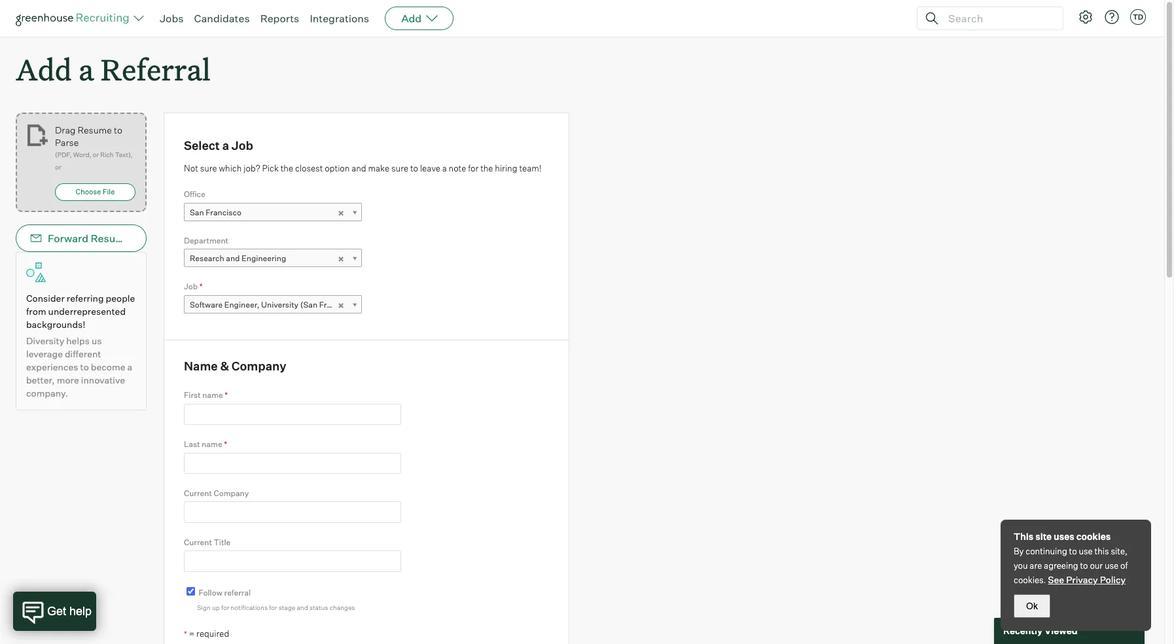 Task type: describe. For each thing, give the bounding box(es) containing it.
recently viewed
[[1004, 625, 1078, 636]]

by
[[1014, 546, 1024, 556]]

td button
[[1131, 9, 1146, 25]]

1 the from the left
[[281, 163, 293, 173]]

privacy
[[1067, 574, 1098, 585]]

follow
[[199, 588, 223, 598]]

to left our
[[1080, 560, 1088, 571]]

required
[[196, 628, 229, 639]]

this site uses cookies
[[1014, 531, 1111, 542]]

research and engineering link
[[184, 249, 362, 268]]

engineering
[[242, 253, 286, 263]]

reports link
[[260, 12, 299, 25]]

email
[[149, 232, 177, 245]]

a inside consider referring people from underrepresented backgrounds! diversity helps us leverage different experiences to become a better, more innovative company.
[[127, 361, 132, 373]]

1 horizontal spatial job
[[232, 138, 253, 153]]

1 vertical spatial or
[[55, 163, 61, 171]]

software
[[190, 300, 223, 309]]

francisco
[[206, 207, 242, 217]]

reports
[[260, 12, 299, 25]]

this
[[1014, 531, 1034, 542]]

up
[[212, 604, 220, 612]]

integrations link
[[310, 12, 369, 25]]

san francisco link
[[184, 203, 362, 222]]

leverage
[[26, 348, 63, 360]]

become
[[91, 361, 125, 373]]

select
[[184, 138, 220, 153]]

viewed
[[1045, 625, 1078, 636]]

to down uses on the bottom of page
[[1069, 546, 1077, 556]]

a left note
[[442, 163, 447, 173]]

you
[[1014, 560, 1028, 571]]

name
[[184, 359, 218, 373]]

team!
[[519, 163, 542, 173]]

policy
[[1100, 574, 1126, 585]]

select a job
[[184, 138, 253, 153]]

forward
[[48, 232, 88, 245]]

text),
[[115, 151, 133, 159]]

job?
[[244, 163, 260, 173]]

current for current title
[[184, 537, 212, 547]]

site,
[[1111, 546, 1128, 556]]

word,
[[73, 151, 91, 159]]

diversity
[[26, 335, 64, 346]]

francisco)
[[319, 300, 358, 309]]

drag
[[55, 125, 76, 136]]

people
[[106, 293, 135, 304]]

experiences
[[26, 361, 78, 373]]

* down &
[[225, 390, 228, 400]]

current company
[[184, 488, 249, 498]]

td
[[1133, 12, 1144, 22]]

closest
[[295, 163, 323, 173]]

(san
[[300, 300, 318, 309]]

leave
[[420, 163, 440, 173]]

Search text field
[[945, 9, 1051, 28]]

configure image
[[1078, 9, 1094, 25]]

jobs link
[[160, 12, 184, 25]]

a down greenhouse recruiting image
[[79, 50, 94, 88]]

name for first
[[203, 390, 223, 400]]

see
[[1048, 574, 1065, 585]]

recently
[[1004, 625, 1043, 636]]

and inside research and engineering link
[[226, 253, 240, 263]]

2 horizontal spatial and
[[352, 163, 366, 173]]

ok
[[1027, 601, 1038, 611]]

title
[[214, 537, 231, 547]]

underrepresented
[[48, 306, 126, 317]]

stage
[[279, 604, 295, 612]]

Follow referral checkbox
[[187, 587, 195, 596]]

option
[[325, 163, 350, 173]]

our
[[1090, 560, 1103, 571]]

2 vertical spatial and
[[297, 604, 308, 612]]

software engineer, university (san francisco) (48) link
[[184, 295, 376, 314]]

by continuing to use this site, you are agreeing to our use of cookies.
[[1014, 546, 1128, 585]]

san
[[190, 207, 204, 217]]

current title
[[184, 537, 231, 547]]

department
[[184, 235, 229, 245]]

note
[[449, 163, 466, 173]]

of
[[1121, 560, 1128, 571]]

choose file
[[76, 187, 115, 197]]

university
[[261, 300, 299, 309]]

helps
[[66, 335, 90, 346]]

0 vertical spatial use
[[1079, 546, 1093, 556]]

innovative
[[81, 375, 125, 386]]

first name *
[[184, 390, 228, 400]]

current for current company
[[184, 488, 212, 498]]

candidates link
[[194, 12, 250, 25]]

(48)
[[360, 300, 376, 309]]

add for add
[[401, 12, 422, 25]]

2 sure from the left
[[392, 163, 409, 173]]

make
[[368, 163, 390, 173]]

last name *
[[184, 439, 227, 449]]

add a referral
[[16, 50, 211, 88]]

rich
[[100, 151, 114, 159]]

referral
[[224, 588, 251, 598]]

parse
[[55, 137, 79, 148]]



Task type: vqa. For each thing, say whether or not it's contained in the screenshot.
19,
no



Task type: locate. For each thing, give the bounding box(es) containing it.
sure right not
[[200, 163, 217, 173]]

uses
[[1054, 531, 1075, 542]]

add inside popup button
[[401, 12, 422, 25]]

2 current from the top
[[184, 537, 212, 547]]

0 vertical spatial add
[[401, 12, 422, 25]]

for left 'stage'
[[269, 604, 277, 612]]

status
[[310, 604, 328, 612]]

company right &
[[232, 359, 286, 373]]

the left the hiring
[[481, 163, 493, 173]]

choose
[[76, 187, 101, 197]]

better,
[[26, 375, 55, 386]]

file
[[103, 187, 115, 197]]

0 vertical spatial job
[[232, 138, 253, 153]]

consider
[[26, 293, 65, 304]]

1 vertical spatial resume
[[91, 232, 131, 245]]

company.
[[26, 388, 68, 399]]

not
[[184, 163, 198, 173]]

name & company
[[184, 359, 286, 373]]

resume for forward
[[91, 232, 131, 245]]

job up the job?
[[232, 138, 253, 153]]

company
[[232, 359, 286, 373], [214, 488, 249, 498]]

more
[[57, 375, 79, 386]]

cookies.
[[1014, 575, 1046, 585]]

name for last
[[202, 439, 222, 449]]

the
[[281, 163, 293, 173], [481, 163, 493, 173]]

* up software
[[200, 282, 203, 291]]

sign up for notifications for stage and status changes
[[197, 604, 355, 612]]

cookies
[[1077, 531, 1111, 542]]

for right note
[[468, 163, 479, 173]]

sure right make
[[392, 163, 409, 173]]

0 horizontal spatial sure
[[200, 163, 217, 173]]

job
[[232, 138, 253, 153], [184, 282, 198, 291]]

None text field
[[184, 551, 401, 572]]

a right become at the bottom of page
[[127, 361, 132, 373]]

software engineer, university (san francisco) (48)
[[190, 300, 376, 309]]

1 horizontal spatial for
[[269, 604, 277, 612]]

add
[[401, 12, 422, 25], [16, 50, 72, 88]]

sign
[[197, 604, 211, 612]]

1 horizontal spatial sure
[[392, 163, 409, 173]]

1 horizontal spatial and
[[297, 604, 308, 612]]

us
[[92, 335, 102, 346]]

first
[[184, 390, 201, 400]]

research
[[190, 253, 224, 263]]

0 vertical spatial current
[[184, 488, 212, 498]]

the right pick
[[281, 163, 293, 173]]

use left this
[[1079, 546, 1093, 556]]

1 vertical spatial name
[[202, 439, 222, 449]]

integrations
[[310, 12, 369, 25]]

0 horizontal spatial job
[[184, 282, 198, 291]]

different
[[65, 348, 101, 360]]

a up which
[[222, 138, 229, 153]]

0 horizontal spatial and
[[226, 253, 240, 263]]

1 vertical spatial company
[[214, 488, 249, 498]]

* = required
[[184, 628, 229, 639]]

and right "research"
[[226, 253, 240, 263]]

use left of
[[1105, 560, 1119, 571]]

drag resume to parse (pdf, word, or rich text), or
[[55, 125, 133, 171]]

resume inside drag resume to parse (pdf, word, or rich text), or
[[78, 125, 112, 136]]

forward resume via email button
[[16, 225, 177, 252]]

via
[[133, 232, 147, 245]]

2 horizontal spatial for
[[468, 163, 479, 173]]

0 horizontal spatial add
[[16, 50, 72, 88]]

resume
[[78, 125, 112, 136], [91, 232, 131, 245]]

td button
[[1128, 7, 1149, 27]]

pick
[[262, 163, 279, 173]]

not sure which job? pick the closest option and make sure to leave a note for the hiring team!
[[184, 163, 542, 173]]

1 vertical spatial add
[[16, 50, 72, 88]]

see privacy policy
[[1048, 574, 1126, 585]]

for
[[468, 163, 479, 173], [221, 604, 229, 612], [269, 604, 277, 612]]

resume left via
[[91, 232, 131, 245]]

and left make
[[352, 163, 366, 173]]

greenhouse recruiting image
[[16, 10, 134, 26]]

referring
[[67, 293, 104, 304]]

0 vertical spatial name
[[203, 390, 223, 400]]

office
[[184, 189, 205, 199]]

1 vertical spatial and
[[226, 253, 240, 263]]

current
[[184, 488, 212, 498], [184, 537, 212, 547]]

from
[[26, 306, 46, 317]]

2 the from the left
[[481, 163, 493, 173]]

sure
[[200, 163, 217, 173], [392, 163, 409, 173]]

continuing
[[1026, 546, 1068, 556]]

0 horizontal spatial or
[[55, 163, 61, 171]]

1 horizontal spatial the
[[481, 163, 493, 173]]

agreeing
[[1044, 560, 1079, 571]]

1 vertical spatial current
[[184, 537, 212, 547]]

to inside consider referring people from underrepresented backgrounds! diversity helps us leverage different experiences to become a better, more innovative company.
[[80, 361, 89, 373]]

1 vertical spatial use
[[1105, 560, 1119, 571]]

research and engineering
[[190, 253, 286, 263]]

use
[[1079, 546, 1093, 556], [1105, 560, 1119, 571]]

to down different
[[80, 361, 89, 373]]

and
[[352, 163, 366, 173], [226, 253, 240, 263], [297, 604, 308, 612]]

* left =
[[184, 629, 187, 639]]

* inside * = required
[[184, 629, 187, 639]]

follow referral
[[199, 588, 251, 598]]

current left title in the bottom left of the page
[[184, 537, 212, 547]]

1 current from the top
[[184, 488, 212, 498]]

to left leave
[[410, 163, 418, 173]]

0 vertical spatial and
[[352, 163, 366, 173]]

resume for drag
[[78, 125, 112, 136]]

job *
[[184, 282, 203, 291]]

company up title in the bottom left of the page
[[214, 488, 249, 498]]

referral
[[101, 50, 211, 88]]

0 horizontal spatial use
[[1079, 546, 1093, 556]]

add button
[[385, 7, 454, 30]]

ok button
[[1014, 594, 1051, 618]]

add for add a referral
[[16, 50, 72, 88]]

which
[[219, 163, 242, 173]]

0 horizontal spatial the
[[281, 163, 293, 173]]

job up software
[[184, 282, 198, 291]]

1 horizontal spatial or
[[93, 151, 99, 159]]

to up text),
[[114, 125, 122, 136]]

0 vertical spatial company
[[232, 359, 286, 373]]

None text field
[[184, 404, 401, 425], [184, 453, 401, 474], [184, 502, 401, 523], [184, 404, 401, 425], [184, 453, 401, 474], [184, 502, 401, 523]]

name right first
[[203, 390, 223, 400]]

1 sure from the left
[[200, 163, 217, 173]]

or left 'rich'
[[93, 151, 99, 159]]

0 vertical spatial resume
[[78, 125, 112, 136]]

and right 'stage'
[[297, 604, 308, 612]]

consider referring people from underrepresented backgrounds! diversity helps us leverage different experiences to become a better, more innovative company.
[[26, 293, 135, 399]]

1 horizontal spatial use
[[1105, 560, 1119, 571]]

current down last
[[184, 488, 212, 498]]

to inside drag resume to parse (pdf, word, or rich text), or
[[114, 125, 122, 136]]

to
[[114, 125, 122, 136], [410, 163, 418, 173], [80, 361, 89, 373], [1069, 546, 1077, 556], [1080, 560, 1088, 571]]

san francisco
[[190, 207, 242, 217]]

1 vertical spatial job
[[184, 282, 198, 291]]

for right up
[[221, 604, 229, 612]]

forward resume via email
[[48, 232, 177, 245]]

see privacy policy link
[[1048, 574, 1126, 585]]

0 horizontal spatial for
[[221, 604, 229, 612]]

1 horizontal spatial add
[[401, 12, 422, 25]]

* right last
[[224, 439, 227, 449]]

candidates
[[194, 12, 250, 25]]

resume inside button
[[91, 232, 131, 245]]

*
[[200, 282, 203, 291], [225, 390, 228, 400], [224, 439, 227, 449], [184, 629, 187, 639]]

resume up 'rich'
[[78, 125, 112, 136]]

backgrounds!
[[26, 319, 86, 330]]

last
[[184, 439, 200, 449]]

engineer,
[[224, 300, 260, 309]]

this
[[1095, 546, 1109, 556]]

name right last
[[202, 439, 222, 449]]

changes
[[330, 604, 355, 612]]

=
[[189, 628, 195, 639]]

or down (pdf,
[[55, 163, 61, 171]]

0 vertical spatial or
[[93, 151, 99, 159]]

&
[[220, 359, 229, 373]]



